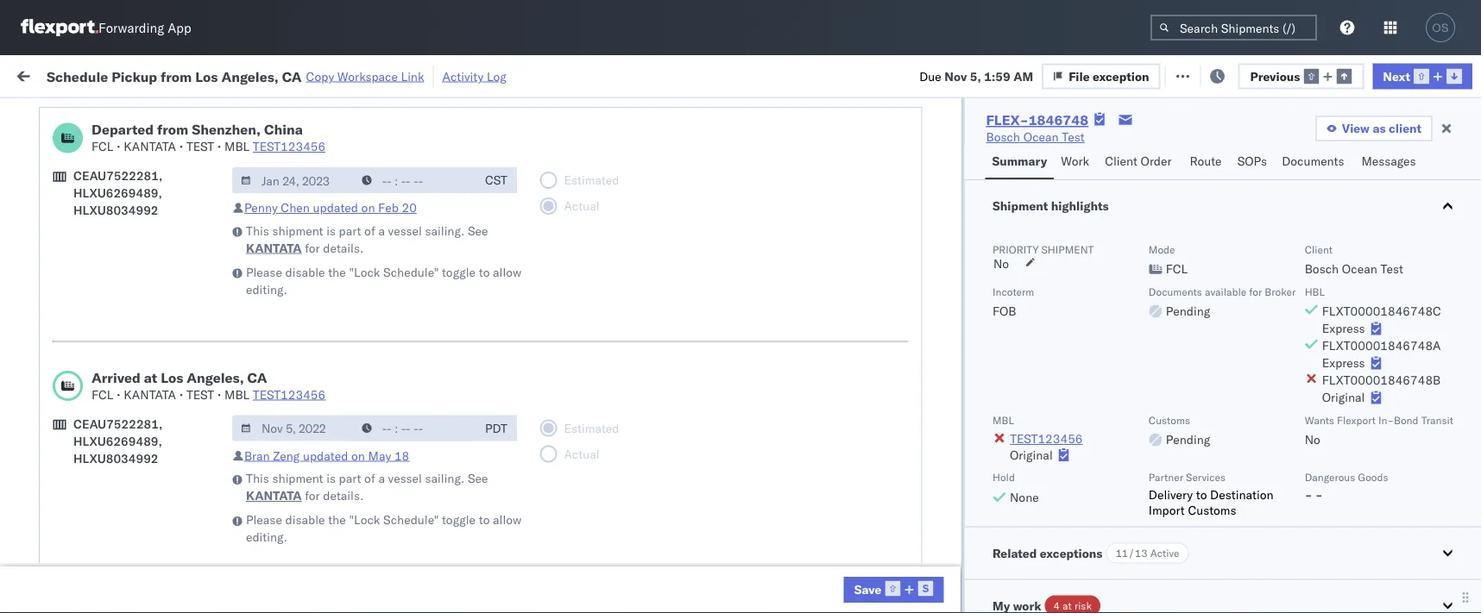Task type: vqa. For each thing, say whether or not it's contained in the screenshot.
Quoted associated with Quoted contract number - - Rate expiration Dec 14, 2022
no



Task type: describe. For each thing, give the bounding box(es) containing it.
caiu7969337
[[1063, 173, 1144, 188]]

flexport. image
[[21, 19, 98, 36]]

workitem button
[[10, 137, 250, 154]]

customs inside partner services delivery to destination import customs
[[1188, 503, 1236, 518]]

filtered by:
[[17, 106, 79, 121]]

test inside arrived at los angeles, ca fcl • kantata • test • mbl test123456
[[186, 388, 214, 403]]

test123456 up hold
[[1010, 432, 1082, 447]]

ready
[[131, 107, 162, 120]]

kantata inside departed from shenzhen, china fcl • kantata • test • mbl test123456
[[124, 139, 176, 154]]

for left broker
[[1249, 285, 1262, 298]]

test inside client bosch ocean test incoterm fob
[[1380, 262, 1403, 277]]

4 resize handle column header from the left
[[611, 134, 632, 614]]

test123456 left broker
[[1176, 287, 1248, 302]]

2130387
[[990, 591, 1042, 606]]

schedule pickup from los angeles, ca link for fourth schedule pickup from los angeles, ca button from the top of the page
[[40, 542, 245, 577]]

a for arrived at los angeles, ca
[[378, 472, 385, 487]]

flexport demo consignee
[[640, 553, 782, 568]]

1 vertical spatial no
[[993, 256, 1009, 271]]

this for angeles,
[[246, 472, 269, 487]]

copy workspace link button
[[306, 69, 424, 84]]

consignee for flexport demo consignee
[[724, 553, 782, 568]]

schedule pickup from los angeles, ca link for second schedule pickup from los angeles, ca button from the bottom of the page
[[40, 391, 245, 425]]

operator
[[1391, 141, 1433, 154]]

demo
[[689, 553, 721, 568]]

updated for arrived at los angeles, ca
[[303, 449, 348, 464]]

app
[[168, 19, 191, 36]]

lhuu7894563, for schedule delivery appointment
[[1063, 438, 1152, 454]]

1 vertical spatial original
[[1009, 448, 1052, 463]]

customs up partner
[[1148, 414, 1190, 427]]

from inside departed from shenzhen, china fcl • kantata • test • mbl test123456
[[157, 121, 188, 139]]

batch action
[[1385, 67, 1460, 82]]

hlxu8034992 up broker
[[1247, 249, 1331, 264]]

0 horizontal spatial file
[[1069, 68, 1090, 84]]

confirm pickup from los angeles, ca link
[[40, 467, 245, 501]]

1:59 am cdt, nov 5, 2022 for 2nd the schedule delivery appointment button from the bottom
[[278, 325, 431, 340]]

client order button
[[1098, 146, 1183, 180]]

services
[[1186, 471, 1225, 484]]

message
[[231, 67, 280, 82]]

1 horizontal spatial exception
[[1211, 67, 1268, 82]]

due
[[919, 68, 941, 84]]

vessel for arrived at los angeles, ca
[[388, 472, 422, 487]]

bosch ocean test link
[[986, 129, 1085, 146]]

copy
[[306, 69, 334, 84]]

wants flexport in-bond transit no
[[1304, 414, 1453, 448]]

angeles, for schedule pickup from los angeles, ca link associated with fourth schedule pickup from los angeles, ca button from the top of the page
[[185, 543, 233, 558]]

1:59 am cdt, nov 5, 2022 for third the schedule delivery appointment button from the bottom of the page
[[278, 211, 431, 226]]

5, for 2nd the schedule delivery appointment button from the bottom
[[386, 325, 398, 340]]

2 vertical spatial mbl
[[992, 414, 1014, 427]]

at for 4
[[1062, 600, 1071, 613]]

14, for schedule pickup from los angeles, ca
[[386, 401, 404, 416]]

activity
[[442, 69, 484, 84]]

jan
[[360, 553, 379, 568]]

cst, for schedule pickup from los angeles, ca
[[330, 401, 357, 416]]

bond
[[1393, 414, 1418, 427]]

for down 'chen'
[[305, 241, 320, 256]]

on for departed from shenzhen, china
[[361, 201, 375, 216]]

view as client button
[[1315, 116, 1433, 142]]

by:
[[62, 106, 79, 121]]

the for arrived at los angeles, ca
[[328, 513, 346, 528]]

flexport inside wants flexport in-bond transit no
[[1337, 414, 1375, 427]]

dec for confirm pickup from los angeles, ca
[[359, 477, 382, 492]]

arrived
[[91, 369, 141, 387]]

from for fourth schedule pickup from los angeles, ca button from the top of the page
[[134, 543, 160, 558]]

pickup for 2nd schedule pickup from los angeles, ca button from the top
[[94, 277, 131, 293]]

confirm pickup from los angeles, ca button
[[40, 467, 245, 503]]

my work
[[17, 63, 94, 86]]

schedule delivery appointment link for third the schedule delivery appointment button from the top of the page
[[40, 437, 212, 454]]

mbl inside arrived at los angeles, ca fcl • kantata • test • mbl test123456
[[224, 388, 250, 403]]

0 vertical spatial original
[[1322, 390, 1365, 405]]

kantata inside arrived at los angeles, ca fcl • kantata • test • mbl test123456
[[124, 388, 176, 403]]

1 savant from the top
[[1431, 211, 1468, 226]]

pending for customs
[[1165, 432, 1210, 448]]

delivery up confirm pickup from los angeles, ca
[[94, 438, 138, 453]]

departed from shenzhen, china fcl • kantata • test • mbl test123456
[[91, 121, 326, 154]]

0 vertical spatial on
[[422, 67, 436, 82]]

hbl
[[1304, 285, 1324, 298]]

integration
[[753, 591, 812, 606]]

this shipment is part of a vessel sailing. see kantata for details. for arrived at los angeles, ca
[[246, 472, 488, 504]]

3 schedule pickup from los angeles, ca button from the top
[[40, 391, 245, 427]]

hlxu8034992 down workitem button
[[73, 203, 158, 218]]

sailing. for arrived at los angeles, ca
[[425, 472, 465, 487]]

mbl/mawb numbers button
[[1167, 137, 1365, 154]]

2 vertical spatial test123456 button
[[1009, 432, 1083, 447]]

disable for arrived at los angeles, ca
[[285, 513, 325, 528]]

integration test account - karl lagerfeld
[[753, 591, 977, 606]]

3 ocean fcl from the top
[[528, 325, 589, 340]]

delivery inside button
[[87, 514, 131, 529]]

cst
[[485, 173, 507, 188]]

details. for arrived at los angeles, ca
[[323, 489, 364, 504]]

1893174
[[990, 553, 1042, 568]]

abcdefg78456546 for confirm pickup from los angeles, ca
[[1176, 477, 1292, 492]]

client order
[[1105, 154, 1172, 169]]

numbers for mbl/mawb numbers
[[1238, 141, 1281, 154]]

8 resize handle column header from the left
[[1146, 134, 1167, 614]]

schedule for 2nd schedule pickup from los angeles, ca button from the top
[[40, 277, 91, 293]]

test inside departed from shenzhen, china fcl • kantata • test • mbl test123456
[[186, 139, 214, 154]]

angeles, for schedule pickup from los angeles, ca link related to second schedule pickup from los angeles, ca button from the bottom of the page
[[185, 391, 233, 407]]

toggle for departed from shenzhen, china
[[442, 265, 476, 280]]

penny chen updated on feb 20 button
[[244, 201, 417, 216]]

mbl inside departed from shenzhen, china fcl • kantata • test • mbl test123456
[[224, 139, 250, 154]]

hlxu8034992 right available
[[1247, 287, 1331, 302]]

4 at risk
[[1053, 600, 1091, 613]]

delivery down workitem button
[[94, 210, 138, 225]]

activity log button
[[442, 66, 506, 87]]

kantata down penny
[[246, 241, 302, 256]]

confirm pickup from los angeles, ca
[[40, 467, 226, 500]]

priority
[[992, 243, 1038, 256]]

0 horizontal spatial no
[[405, 107, 419, 120]]

import work button
[[138, 55, 224, 94]]

1 omkar savant from the top
[[1391, 211, 1468, 226]]

upload for flex-1660288
[[40, 164, 79, 179]]

client for bosch
[[1304, 243, 1332, 256]]

1 horizontal spatial work
[[1061, 154, 1089, 169]]

please disable the "lock schedule" toggle to allow editing. for arrived at los angeles, ca
[[246, 513, 522, 545]]

delivery inside partner services delivery to destination import customs
[[1148, 487, 1193, 502]]

2023
[[404, 553, 434, 568]]

related exceptions
[[992, 546, 1102, 561]]

save
[[854, 582, 882, 597]]

205 on track
[[396, 67, 467, 82]]

hlxu8034992 down documents button
[[1247, 211, 1331, 226]]

1:59 am cdt, nov 5, 2022 for first schedule pickup from los angeles, ca button from the top
[[278, 249, 431, 264]]

1 horizontal spatial file
[[1187, 67, 1208, 82]]

flxt00001846748c
[[1322, 304, 1441, 319]]

1 horizontal spatial file exception
[[1187, 67, 1268, 82]]

pdt
[[485, 421, 507, 436]]

lagerfeld
[[926, 591, 977, 606]]

departed
[[91, 121, 154, 139]]

schedule pickup from los angeles, ca for second schedule pickup from los angeles, ca button from the bottom of the page
[[40, 391, 233, 424]]

vessel for departed from shenzhen, china
[[388, 224, 422, 239]]

msdu7304509
[[1063, 552, 1151, 567]]

broker
[[1264, 285, 1295, 298]]

route
[[1190, 154, 1222, 169]]

consignee for bookings test consignee
[[832, 553, 890, 568]]

1889466 for confirm delivery
[[990, 515, 1042, 530]]

angeles, inside arrived at los angeles, ca fcl • kantata • test • mbl test123456
[[187, 369, 244, 387]]

confirm for confirm delivery
[[40, 514, 84, 529]]

0 horizontal spatial exception
[[1093, 68, 1149, 84]]

schedule pickup from los angeles, ca link for 2nd schedule pickup from los angeles, ca button from the top
[[40, 277, 245, 311]]

lhuu7894563, uetu5238478 for schedule pickup from los angeles, ca
[[1063, 400, 1240, 416]]

lhuu7894563, uetu5238478 for confirm delivery
[[1063, 514, 1240, 530]]

schedule" for arrived at los angeles, ca
[[383, 513, 439, 528]]

batch
[[1385, 67, 1419, 82]]

appointment for schedule delivery appointment link associated with third the schedule delivery appointment button from the top of the page
[[141, 438, 212, 453]]

4 cdt, from the top
[[330, 287, 358, 302]]

bosch inside client bosch ocean test incoterm fob
[[1304, 262, 1338, 277]]

dangerous goods - -
[[1304, 471, 1388, 502]]

china
[[264, 121, 303, 139]]

import inside partner services delivery to destination import customs
[[1148, 503, 1184, 518]]

test123456 inside arrived at los angeles, ca fcl • kantata • test • mbl test123456
[[253, 388, 326, 403]]

hlxu8034992 up confirm pickup from los angeles, ca
[[73, 451, 158, 467]]

flxt00001846748b
[[1322, 373, 1440, 388]]

lhuu7894563, for confirm pickup from los angeles, ca
[[1063, 476, 1152, 492]]

uetu5238478 for schedule pickup from los angeles, ca
[[1156, 400, 1240, 416]]

documents available for broker
[[1148, 285, 1295, 298]]

19,
[[387, 173, 406, 188]]

link
[[401, 69, 424, 84]]

pickup for second schedule pickup from los angeles, ca button from the bottom of the page
[[94, 391, 131, 407]]

os
[[1432, 21, 1449, 34]]

fcl inside departed from shenzhen, china fcl • kantata • test • mbl test123456
[[91, 139, 113, 154]]

hlxu8034992 up wants
[[1247, 363, 1331, 378]]

3 cdt, from the top
[[330, 249, 358, 264]]

test123456 up documents available for broker
[[1176, 249, 1248, 264]]

shipment highlights
[[992, 199, 1108, 214]]

confirm delivery
[[40, 514, 131, 529]]

view
[[1342, 121, 1370, 136]]

cst, for confirm delivery
[[330, 515, 357, 530]]

2 omkar savant from the top
[[1391, 325, 1468, 340]]

hold
[[992, 471, 1015, 484]]

action
[[1422, 67, 1460, 82]]

bran zeng updated on may 18 button
[[244, 449, 409, 464]]

details. for departed from shenzhen, china
[[323, 241, 364, 256]]

client
[[1389, 121, 1422, 136]]

- for integration test account - karl lagerfeld
[[890, 591, 897, 606]]

os button
[[1421, 8, 1460, 47]]

express for flxt00001846748a
[[1322, 356, 1365, 371]]

cst, for schedule delivery appointment
[[330, 439, 357, 454]]

schedule pickup from los angeles, ca link for first schedule pickup from los angeles, ca button from the top
[[40, 239, 245, 273]]

flex-1889466 for confirm delivery
[[953, 515, 1042, 530]]

pickup for confirm pickup from los angeles, ca button
[[87, 467, 124, 482]]

1 horizontal spatial bosch ocean test
[[753, 325, 851, 340]]

11/13 active
[[1115, 547, 1179, 560]]

schedule for first schedule pickup from los angeles, ca button from the top
[[40, 240, 91, 255]]

kantata up "8:00"
[[246, 489, 302, 504]]

uetu5238478 for confirm pickup from los angeles, ca
[[1156, 476, 1240, 492]]

2 resize handle column header from the left
[[438, 134, 459, 614]]

transit
[[1421, 414, 1453, 427]]

2 schedule pickup from los angeles, ca button from the top
[[40, 277, 245, 313]]

ca for confirm pickup from los angeles, ca button
[[40, 485, 56, 500]]

Search Work text field
[[901, 62, 1089, 88]]

incoterm
[[992, 285, 1034, 298]]

actions
[[1429, 141, 1465, 154]]

schedule for third the schedule delivery appointment button from the top of the page
[[40, 438, 91, 453]]

previous
[[1250, 68, 1300, 84]]

save button
[[844, 577, 944, 603]]

schedule pickup from los angeles, ca for first schedule pickup from los angeles, ca button from the top
[[40, 240, 233, 272]]

1 resize handle column header from the left
[[247, 134, 268, 614]]

20
[[402, 201, 417, 216]]

to inside partner services delivery to destination import customs
[[1196, 487, 1207, 502]]

account
[[841, 591, 887, 606]]

18
[[394, 449, 409, 464]]

2 ocean fcl from the top
[[528, 211, 589, 226]]

customs up arrived
[[82, 353, 131, 369]]

2 savant from the top
[[1431, 325, 1468, 340]]

759
[[317, 67, 339, 82]]

10 resize handle column header from the left
[[1450, 134, 1471, 614]]

8:00 am cst, dec 24, 2022
[[278, 515, 437, 530]]

1 vertical spatial flexport
[[640, 553, 686, 568]]

2 schedule delivery appointment button from the top
[[40, 323, 212, 342]]

11/13
[[1115, 547, 1147, 560]]

2 omkar from the top
[[1391, 325, 1428, 340]]

Search Shipments (/) text field
[[1151, 15, 1317, 41]]

1 cdt, from the top
[[330, 173, 358, 188]]

-- : -- -- text field for arrived at los angeles, ca
[[353, 416, 475, 442]]

lhuu7894563, for schedule pickup from los angeles, ca
[[1063, 400, 1152, 416]]

ocean inside client bosch ocean test incoterm fob
[[1342, 262, 1377, 277]]



Task type: locate. For each thing, give the bounding box(es) containing it.
flex-1889466 button
[[925, 397, 1046, 421], [925, 397, 1046, 421], [925, 435, 1046, 459], [925, 435, 1046, 459], [925, 473, 1046, 497], [925, 473, 1046, 497], [925, 511, 1046, 535], [925, 511, 1046, 535]]

"lock down feb
[[349, 265, 380, 280]]

2 this from the top
[[246, 472, 269, 487]]

1:59 am cst, dec 14, 2022 up 6:00 pm cst, dec 23, 2022
[[278, 439, 437, 454]]

0 vertical spatial appointment
[[141, 210, 212, 225]]

schedule delivery appointment link for third the schedule delivery appointment button from the bottom of the page
[[40, 209, 212, 227]]

this shipment is part of a vessel sailing. see kantata for details. for departed from shenzhen, china
[[246, 224, 488, 256]]

2022
[[409, 173, 439, 188], [401, 211, 431, 226], [401, 249, 431, 264], [401, 287, 431, 302], [401, 325, 431, 340], [407, 401, 437, 416], [407, 439, 437, 454], [406, 477, 436, 492], [407, 515, 437, 530]]

1 vertical spatial 1:59 am cst, dec 14, 2022
[[278, 439, 437, 454]]

7 ocean fcl from the top
[[528, 591, 589, 606]]

2 editing. from the top
[[246, 530, 287, 545]]

1 vertical spatial updated
[[303, 449, 348, 464]]

2 consignee from the left
[[832, 553, 890, 568]]

updated for departed from shenzhen, china
[[313, 201, 358, 216]]

omkar down flxt00001846748c at the right of page
[[1391, 325, 1428, 340]]

lhuu7894563, uetu5238478 for schedule delivery appointment
[[1063, 438, 1240, 454]]

editing. down "8:00"
[[246, 530, 287, 545]]

: for status
[[124, 107, 127, 120]]

dec for confirm delivery
[[360, 515, 383, 530]]

see for arrived at los angeles, ca
[[468, 472, 488, 487]]

1 please disable the "lock schedule" toggle to allow editing. from the top
[[246, 265, 522, 297]]

may
[[368, 449, 391, 464]]

1 vertical spatial vessel
[[388, 472, 422, 487]]

next
[[1383, 68, 1410, 84]]

lhuu7894563, uetu5238478 for confirm pickup from los angeles, ca
[[1063, 476, 1240, 492]]

flex-1660288
[[953, 173, 1042, 188]]

risk for 759 at risk
[[356, 67, 377, 82]]

5 resize handle column header from the left
[[723, 134, 744, 614]]

1 clearance from the top
[[134, 164, 189, 179]]

flex-1846748 button
[[925, 207, 1046, 231], [925, 207, 1046, 231], [925, 245, 1046, 269], [925, 245, 1046, 269], [925, 283, 1046, 307], [925, 283, 1046, 307], [925, 321, 1046, 345], [925, 321, 1046, 345], [925, 359, 1046, 383], [925, 359, 1046, 383]]

blocked,
[[211, 107, 255, 120]]

1 vertical spatial shipment
[[1041, 243, 1093, 256]]

2 see from the top
[[468, 472, 488, 487]]

6 ocean fcl from the top
[[528, 553, 589, 568]]

import
[[145, 67, 184, 82], [1148, 503, 1184, 518]]

flex-1889466 for schedule pickup from los angeles, ca
[[953, 401, 1042, 416]]

0 vertical spatial 14,
[[386, 401, 404, 416]]

schedule delivery appointment link up confirm pickup from los angeles, ca
[[40, 437, 212, 454]]

is right "pm"
[[326, 472, 336, 487]]

2 : from the left
[[397, 107, 400, 120]]

schedule delivery appointment for third the schedule delivery appointment button from the top of the page
[[40, 438, 212, 453]]

from for second schedule pickup from los angeles, ca button from the bottom of the page
[[134, 391, 160, 407]]

shipment down highlights
[[1041, 243, 1093, 256]]

0 vertical spatial sailing.
[[425, 224, 465, 239]]

schedule delivery appointment link for 2nd the schedule delivery appointment button from the bottom
[[40, 323, 212, 340]]

flex-1660288 button
[[925, 169, 1046, 193], [925, 169, 1046, 193]]

1 vertical spatial pending
[[1165, 432, 1210, 448]]

schedule delivery appointment up confirm pickup from los angeles, ca
[[40, 438, 212, 453]]

work down container
[[1061, 154, 1089, 169]]

forwarding app
[[98, 19, 191, 36]]

1 vertical spatial schedule delivery appointment link
[[40, 323, 212, 340]]

1 vertical spatial confirm
[[40, 514, 84, 529]]

1 schedule pickup from los angeles, ca link from the top
[[40, 239, 245, 273]]

no
[[405, 107, 419, 120], [993, 256, 1009, 271], [1304, 432, 1320, 448]]

work,
[[181, 107, 209, 120]]

0 vertical spatial see
[[468, 224, 488, 239]]

disable down 'chen'
[[285, 265, 325, 280]]

dec for schedule delivery appointment
[[360, 439, 383, 454]]

MMM D, YYYY text field
[[232, 168, 355, 194], [232, 416, 355, 442]]

0 vertical spatial risk
[[356, 67, 377, 82]]

confirm delivery button
[[40, 513, 131, 532]]

0 vertical spatial test
[[186, 139, 214, 154]]

1 abcdefg78456546 from the top
[[1176, 401, 1292, 416]]

import down partner
[[1148, 503, 1184, 518]]

2 please disable the "lock schedule" toggle to allow editing. from the top
[[246, 513, 522, 545]]

2 uetu5238478 from the top
[[1156, 438, 1240, 454]]

1 -- : -- -- text field from the top
[[353, 168, 475, 194]]

1 horizontal spatial original
[[1322, 390, 1365, 405]]

progress
[[269, 107, 312, 120]]

cst, left 'may'
[[330, 439, 357, 454]]

hlxu8034992 down broker
[[1247, 325, 1331, 340]]

the down penny chen updated on feb 20
[[328, 265, 346, 280]]

updated down 2:00 am cdt, aug 19, 2022
[[313, 201, 358, 216]]

1 lhuu7894563, from the top
[[1063, 400, 1152, 416]]

0 vertical spatial schedule"
[[383, 265, 439, 280]]

pickup for first schedule pickup from los angeles, ca button from the top
[[94, 240, 131, 255]]

cst, left jan
[[330, 553, 357, 568]]

is down penny chen updated on feb 20 button
[[326, 224, 336, 239]]

2 appointment from the top
[[141, 324, 212, 339]]

1 "lock from the top
[[349, 265, 380, 280]]

1 upload customs clearance documents link from the top
[[40, 163, 245, 197]]

on
[[422, 67, 436, 82], [361, 201, 375, 216], [351, 449, 365, 464]]

1 the from the top
[[328, 265, 346, 280]]

3 schedule pickup from los angeles, ca from the top
[[40, 391, 233, 424]]

4
[[1053, 600, 1059, 613]]

4 schedule pickup from los angeles, ca link from the top
[[40, 542, 245, 577]]

this down penny
[[246, 224, 269, 239]]

shipment down 'chen'
[[272, 224, 323, 239]]

los inside confirm pickup from los angeles, ca
[[156, 467, 175, 482]]

numbers inside container numbers
[[1063, 148, 1106, 161]]

deadline
[[278, 141, 320, 154]]

9 resize handle column header from the left
[[1362, 134, 1383, 614]]

1 vertical spatial toggle
[[442, 513, 476, 528]]

1 vertical spatial is
[[326, 472, 336, 487]]

1 14, from the top
[[386, 401, 404, 416]]

1 vertical spatial sailing.
[[425, 472, 465, 487]]

0 vertical spatial savant
[[1431, 211, 1468, 226]]

los for first schedule pickup from los angeles, ca button from the top
[[163, 240, 182, 255]]

please down 6:00
[[246, 513, 282, 528]]

2 horizontal spatial at
[[1062, 600, 1071, 613]]

numbers down container
[[1063, 148, 1106, 161]]

schedule pickup from los angeles, ca for fourth schedule pickup from los angeles, ca button from the top of the page
[[40, 543, 233, 576]]

details. down penny chen updated on feb 20
[[323, 241, 364, 256]]

please disable the "lock schedule" toggle to allow editing.
[[246, 265, 522, 297], [246, 513, 522, 545]]

appointment for schedule delivery appointment link for third the schedule delivery appointment button from the bottom of the page
[[141, 210, 212, 225]]

bosch
[[986, 129, 1020, 145], [1304, 262, 1338, 277], [640, 325, 675, 340], [753, 325, 787, 340]]

angeles, for schedule pickup from los angeles, ca link corresponding to 2nd schedule pickup from los angeles, ca button from the top
[[185, 277, 233, 293]]

shipment for departed from shenzhen, china
[[272, 224, 323, 239]]

3 uetu5238478 from the top
[[1156, 476, 1240, 492]]

2 disable from the top
[[285, 513, 325, 528]]

numbers for container numbers
[[1063, 148, 1106, 161]]

this down bran
[[246, 472, 269, 487]]

1 horizontal spatial client
[[1304, 243, 1332, 256]]

13,
[[382, 553, 401, 568]]

2 schedule pickup from los angeles, ca from the top
[[40, 277, 233, 310]]

omkar savant down flxt00001846748c at the right of page
[[1391, 325, 1468, 340]]

0 vertical spatial please
[[246, 265, 282, 280]]

from inside confirm pickup from los angeles, ca
[[127, 467, 153, 482]]

1 uetu5238478 from the top
[[1156, 400, 1240, 416]]

risk right 759
[[356, 67, 377, 82]]

1 details. from the top
[[323, 241, 364, 256]]

kantata link for departed from shenzhen, china
[[246, 240, 302, 257]]

log
[[487, 69, 506, 84]]

1 schedule pickup from los angeles, ca button from the top
[[40, 239, 245, 275]]

2 lhuu7894563, uetu5238478 from the top
[[1063, 438, 1240, 454]]

on for arrived at los angeles, ca
[[351, 449, 365, 464]]

1 a from the top
[[378, 224, 385, 239]]

0 horizontal spatial original
[[1009, 448, 1052, 463]]

appointment left penny
[[141, 210, 212, 225]]

none
[[1009, 490, 1039, 505]]

2 pending from the top
[[1165, 432, 1210, 448]]

confirm for confirm pickup from los angeles, ca
[[40, 467, 84, 482]]

delivery down partner
[[1148, 487, 1193, 502]]

for right 6:00
[[305, 489, 320, 504]]

angeles,
[[221, 68, 279, 85], [185, 240, 233, 255], [185, 277, 233, 293], [187, 369, 244, 387], [185, 391, 233, 407], [178, 467, 226, 482], [185, 543, 233, 558]]

5 cdt, from the top
[[330, 325, 358, 340]]

•
[[117, 139, 121, 154], [179, 139, 183, 154], [217, 139, 221, 154], [117, 388, 121, 403], [179, 388, 183, 403], [217, 388, 221, 403]]

confirm
[[40, 467, 84, 482], [40, 514, 84, 529]]

2 cdt, from the top
[[330, 211, 358, 226]]

risk for 4 at risk
[[1074, 600, 1091, 613]]

2 is from the top
[[326, 472, 336, 487]]

at right 4 at the bottom
[[1062, 600, 1071, 613]]

1 vertical spatial schedule delivery appointment
[[40, 324, 212, 339]]

schedule pickup from los angeles, ca
[[40, 240, 233, 272], [40, 277, 233, 310], [40, 391, 233, 424], [40, 543, 233, 576]]

1 of from the top
[[364, 224, 375, 239]]

0 vertical spatial no
[[405, 107, 419, 120]]

a down 'may'
[[378, 472, 385, 487]]

ceau7522281, hlxu6269489, hlxu8034992
[[73, 169, 163, 218], [1063, 211, 1331, 226], [1063, 249, 1331, 264], [1063, 287, 1331, 302], [1063, 325, 1331, 340], [1063, 363, 1331, 378], [73, 417, 163, 467]]

ca inside arrived at los angeles, ca fcl • kantata • test • mbl test123456
[[247, 369, 267, 387]]

forwarding
[[98, 19, 164, 36]]

of for departed from shenzhen, china
[[364, 224, 375, 239]]

upload customs clearance documents button for flex-1660288
[[40, 163, 245, 199]]

0 horizontal spatial :
[[124, 107, 127, 120]]

from for 2nd schedule pickup from los angeles, ca button from the top
[[134, 277, 160, 293]]

2 this shipment is part of a vessel sailing. see kantata for details. from the top
[[246, 472, 488, 504]]

test123456 button for arrived at los angeles, ca
[[253, 388, 326, 403]]

2 upload customs clearance documents link from the top
[[40, 353, 245, 387]]

kantata down departed
[[124, 139, 176, 154]]

test123456 inside departed from shenzhen, china fcl • kantata • test • mbl test123456
[[253, 139, 326, 154]]

2 schedule" from the top
[[383, 513, 439, 528]]

test
[[1062, 129, 1085, 145], [1380, 262, 1403, 277], [716, 325, 739, 340], [828, 325, 851, 340], [806, 553, 829, 568], [815, 591, 838, 606]]

upload customs clearance documents for flex-1660288
[[40, 164, 189, 196]]

1 sailing. from the top
[[425, 224, 465, 239]]

1 editing. from the top
[[246, 282, 287, 297]]

zeng
[[273, 449, 300, 464]]

0 vertical spatial at
[[342, 67, 353, 82]]

updated up "pm"
[[303, 449, 348, 464]]

client up hbl
[[1304, 243, 1332, 256]]

on left feb
[[361, 201, 375, 216]]

appointment up confirm pickup from los angeles, ca link
[[141, 438, 212, 453]]

3 schedule delivery appointment link from the top
[[40, 437, 212, 454]]

0 vertical spatial test123456 button
[[253, 139, 326, 154]]

"lock left 24,
[[349, 513, 380, 528]]

delivery up arrived
[[94, 324, 138, 339]]

file exception button
[[1160, 62, 1279, 88], [1160, 62, 1279, 88], [1042, 63, 1160, 89], [1042, 63, 1160, 89]]

2 flex-1889466 from the top
[[953, 439, 1042, 454]]

from for confirm pickup from los angeles, ca button
[[127, 467, 153, 482]]

0 horizontal spatial -
[[890, 591, 897, 606]]

ca for second schedule pickup from los angeles, ca button from the bottom of the page
[[40, 409, 56, 424]]

3 resize handle column header from the left
[[499, 134, 520, 614]]

bookings test consignee
[[753, 553, 890, 568]]

1 vertical spatial kantata link
[[246, 488, 302, 505]]

1 upload customs clearance documents button from the top
[[40, 163, 245, 199]]

editing. down penny
[[246, 282, 287, 297]]

no down priority
[[993, 256, 1009, 271]]

pickup for fourth schedule pickup from los angeles, ca button from the top of the page
[[94, 543, 131, 558]]

confirm inside confirm pickup from los angeles, ca
[[40, 467, 84, 482]]

flex-1889466 for schedule delivery appointment
[[953, 439, 1042, 454]]

1 schedule delivery appointment link from the top
[[40, 209, 212, 227]]

5, for first schedule pickup from los angeles, ca button from the top
[[386, 249, 398, 264]]

1 horizontal spatial risk
[[1074, 600, 1091, 613]]

please down penny
[[246, 265, 282, 280]]

import up the ready
[[145, 67, 184, 82]]

work up status : ready for work, blocked, in progress
[[187, 67, 218, 82]]

los for confirm pickup from los angeles, ca button
[[156, 467, 175, 482]]

0 vertical spatial clearance
[[134, 164, 189, 179]]

mmm d, yyyy text field up the zeng
[[232, 416, 355, 442]]

pickup inside confirm pickup from los angeles, ca
[[87, 467, 124, 482]]

-- : -- -- text field
[[353, 168, 475, 194], [353, 416, 475, 442]]

2 -- : -- -- text field from the top
[[353, 416, 475, 442]]

workspace
[[337, 69, 398, 84]]

1 lhuu7894563, uetu5238478 from the top
[[1063, 400, 1240, 416]]

activity log
[[442, 69, 506, 84]]

client inside button
[[1105, 154, 1137, 169]]

0 vertical spatial kantata link
[[246, 240, 302, 257]]

at inside button
[[1062, 600, 1071, 613]]

0 vertical spatial allow
[[493, 265, 522, 280]]

flex-2130387
[[953, 591, 1042, 606]]

6:00
[[278, 477, 304, 492]]

ca for 2nd schedule pickup from los angeles, ca button from the top
[[40, 295, 56, 310]]

0 vertical spatial mmm d, yyyy text field
[[232, 168, 355, 194]]

1 vertical spatial mbl
[[224, 388, 250, 403]]

kantata link for arrived at los angeles, ca
[[246, 488, 302, 505]]

los inside arrived at los angeles, ca fcl • kantata • test • mbl test123456
[[161, 369, 183, 387]]

-
[[1304, 487, 1312, 502], [1315, 487, 1322, 502], [890, 591, 897, 606]]

0 vertical spatial import
[[145, 67, 184, 82]]

0 vertical spatial toggle
[[442, 265, 476, 280]]

shipment for arrived at los angeles, ca
[[272, 472, 323, 487]]

cst, for confirm pickup from los angeles, ca
[[329, 477, 356, 492]]

2 toggle from the top
[[442, 513, 476, 528]]

angeles, inside confirm pickup from los angeles, ca
[[178, 467, 226, 482]]

wants
[[1304, 414, 1334, 427]]

customs down services
[[1188, 503, 1236, 518]]

1889466 for schedule pickup from los angeles, ca
[[990, 401, 1042, 416]]

please for china
[[246, 265, 282, 280]]

7 resize handle column header from the left
[[1034, 134, 1055, 614]]

in-
[[1378, 414, 1393, 427]]

a for departed from shenzhen, china
[[378, 224, 385, 239]]

schedule" down '23,'
[[383, 513, 439, 528]]

ca inside confirm pickup from los angeles, ca
[[40, 485, 56, 500]]

2 a from the top
[[378, 472, 385, 487]]

allow for departed from shenzhen, china
[[493, 265, 522, 280]]

0 vertical spatial is
[[326, 224, 336, 239]]

2 mmm d, yyyy text field from the top
[[232, 416, 355, 442]]

penny chen updated on feb 20
[[244, 201, 417, 216]]

delivery down confirm pickup from los angeles, ca
[[87, 514, 131, 529]]

1 vertical spatial this
[[246, 472, 269, 487]]

1 see from the top
[[468, 224, 488, 239]]

editing. for angeles,
[[246, 530, 287, 545]]

1 vertical spatial express
[[1322, 356, 1365, 371]]

the for departed from shenzhen, china
[[328, 265, 346, 280]]

2 of from the top
[[364, 472, 375, 487]]

next button
[[1373, 63, 1472, 89]]

editing. for china
[[246, 282, 287, 297]]

schedule pickup from los angeles, ca for 2nd schedule pickup from los angeles, ca button from the top
[[40, 277, 233, 310]]

1 1:59 am cst, dec 14, 2022 from the top
[[278, 401, 437, 416]]

3 schedule delivery appointment from the top
[[40, 438, 212, 453]]

numbers
[[1238, 141, 1281, 154], [1063, 148, 1106, 161]]

original
[[1322, 390, 1365, 405], [1009, 448, 1052, 463]]

savant down actions
[[1431, 211, 1468, 226]]

file up flex-1846748 link
[[1069, 68, 1090, 84]]

1 vertical spatial omkar savant
[[1391, 325, 1468, 340]]

schedule for fourth schedule pickup from los angeles, ca button from the top of the page
[[40, 543, 91, 558]]

flexport left in-
[[1337, 414, 1375, 427]]

3 lhuu7894563, uetu5238478 from the top
[[1063, 476, 1240, 492]]

dec up 'may'
[[360, 401, 383, 416]]

kantata link up "8:00"
[[246, 488, 302, 505]]

upload customs clearance documents for flex-1846748
[[40, 353, 189, 386]]

1:59 am cst, dec 14, 2022 up 'may'
[[278, 401, 437, 416]]

as
[[1373, 121, 1386, 136]]

1 vertical spatial to
[[1196, 487, 1207, 502]]

5 ocean fcl from the top
[[528, 439, 589, 454]]

see for departed from shenzhen, china
[[468, 224, 488, 239]]

2 schedule delivery appointment link from the top
[[40, 323, 212, 340]]

shipment highlights button
[[964, 180, 1481, 232]]

2 test from the top
[[186, 388, 214, 403]]

1 please from the top
[[246, 265, 282, 280]]

risk inside button
[[1074, 600, 1091, 613]]

2 kantata link from the top
[[246, 488, 302, 505]]

please disable the "lock schedule" toggle to allow editing. up 13,
[[246, 513, 522, 545]]

schedule delivery appointment for third the schedule delivery appointment button from the bottom of the page
[[40, 210, 212, 225]]

4 abcdefg78456546 from the top
[[1176, 515, 1292, 530]]

2 schedule pickup from los angeles, ca link from the top
[[40, 277, 245, 311]]

1 vertical spatial this shipment is part of a vessel sailing. see kantata for details.
[[246, 472, 488, 504]]

see down pdt
[[468, 472, 488, 487]]

1 vertical spatial risk
[[1074, 600, 1091, 613]]

1 vertical spatial upload customs clearance documents link
[[40, 353, 245, 387]]

confirm up 'confirm delivery'
[[40, 467, 84, 482]]

at right arrived
[[144, 369, 157, 387]]

1 : from the left
[[124, 107, 127, 120]]

1 confirm from the top
[[40, 467, 84, 482]]

1 vertical spatial work
[[1061, 154, 1089, 169]]

0 vertical spatial omkar savant
[[1391, 211, 1468, 226]]

no down wants
[[1304, 432, 1320, 448]]

0 horizontal spatial flexport
[[640, 553, 686, 568]]

0 vertical spatial flexport
[[1337, 414, 1375, 427]]

the down 6:00 pm cst, dec 23, 2022
[[328, 513, 346, 528]]

1 vertical spatial details.
[[323, 489, 364, 504]]

uetu5238478 for confirm delivery
[[1156, 514, 1240, 530]]

feb
[[378, 201, 399, 216]]

4 1889466 from the top
[[990, 515, 1042, 530]]

0 vertical spatial upload customs clearance documents link
[[40, 163, 245, 197]]

import inside button
[[145, 67, 184, 82]]

upload customs clearance documents button for flex-1846748
[[40, 353, 245, 389]]

1 vertical spatial upload customs clearance documents
[[40, 353, 189, 386]]

sailing.
[[425, 224, 465, 239], [425, 472, 465, 487]]

1 vertical spatial 14,
[[386, 439, 404, 454]]

1 vertical spatial the
[[328, 513, 346, 528]]

express up flxt00001846748b
[[1322, 356, 1365, 371]]

summary
[[992, 154, 1047, 169]]

for left work,
[[164, 107, 179, 120]]

this shipment is part of a vessel sailing. see kantata for details. down 'may'
[[246, 472, 488, 504]]

1 schedule" from the top
[[383, 265, 439, 280]]

0 vertical spatial schedule delivery appointment
[[40, 210, 212, 225]]

this shipment is part of a vessel sailing. see kantata for details. down feb
[[246, 224, 488, 256]]

flex-1889466
[[953, 401, 1042, 416], [953, 439, 1042, 454], [953, 477, 1042, 492], [953, 515, 1042, 530]]

schedule delivery appointment button down workitem button
[[40, 209, 212, 228]]

0 horizontal spatial at
[[144, 369, 157, 387]]

active
[[1150, 547, 1179, 560]]

bran zeng updated on may 18
[[244, 449, 409, 464]]

original up wants
[[1322, 390, 1365, 405]]

-- : -- -- text field up 18
[[353, 416, 475, 442]]

1 vessel from the top
[[388, 224, 422, 239]]

is for departed from shenzhen, china
[[326, 224, 336, 239]]

1 upload customs clearance documents from the top
[[40, 164, 189, 196]]

my
[[17, 63, 45, 86]]

4 ocean fcl from the top
[[528, 401, 589, 416]]

partner services delivery to destination import customs
[[1148, 471, 1273, 518]]

shenzhen,
[[192, 121, 261, 139]]

1 upload from the top
[[40, 164, 79, 179]]

abcdefg78456546 for schedule pickup from los angeles, ca
[[1176, 401, 1292, 416]]

file down the search shipments (/) text box
[[1187, 67, 1208, 82]]

workitem
[[19, 141, 64, 154]]

risk
[[356, 67, 377, 82], [1074, 600, 1091, 613]]

1 vertical spatial editing.
[[246, 530, 287, 545]]

container numbers
[[1063, 134, 1110, 161]]

1 ocean fcl from the top
[[528, 173, 589, 188]]

1 1889466 from the top
[[990, 401, 1042, 416]]

2 vertical spatial shipment
[[272, 472, 323, 487]]

exception down the search shipments (/) text box
[[1211, 67, 1268, 82]]

mbl up bran
[[224, 388, 250, 403]]

gvcu5265864
[[1063, 590, 1148, 605]]

- for dangerous goods - -
[[1315, 487, 1322, 502]]

2 horizontal spatial bosch ocean test
[[986, 129, 1085, 145]]

14, for schedule delivery appointment
[[386, 439, 404, 454]]

kantata down arrived
[[124, 388, 176, 403]]

am
[[1013, 68, 1033, 84], [307, 173, 327, 188], [307, 211, 327, 226], [307, 249, 327, 264], [307, 287, 327, 302], [307, 325, 327, 340], [307, 401, 327, 416], [307, 439, 327, 454], [307, 515, 327, 530], [307, 553, 327, 568]]

customs down workitem button
[[82, 164, 131, 179]]

2 upload customs clearance documents button from the top
[[40, 353, 245, 389]]

toggle for arrived at los angeles, ca
[[442, 513, 476, 528]]

flexport left demo
[[640, 553, 686, 568]]

test123456 button up hold
[[1009, 432, 1083, 447]]

documents button
[[1275, 146, 1355, 180]]

1 vertical spatial test123456 button
[[253, 388, 326, 403]]

test123456 button for departed from shenzhen, china
[[253, 139, 326, 154]]

: for snoozed
[[397, 107, 400, 120]]

1 vertical spatial mmm d, yyyy text field
[[232, 416, 355, 442]]

from
[[161, 68, 192, 85], [157, 121, 188, 139], [134, 240, 160, 255], [134, 277, 160, 293], [134, 391, 160, 407], [127, 467, 153, 482], [134, 543, 160, 558]]

3 abcdefg78456546 from the top
[[1176, 477, 1292, 492]]

3 schedule delivery appointment button from the top
[[40, 437, 212, 456]]

file
[[1187, 67, 1208, 82], [1069, 68, 1090, 84]]

numbers up ymluw236679313
[[1238, 141, 1281, 154]]

0 vertical spatial the
[[328, 265, 346, 280]]

no right snoozed
[[405, 107, 419, 120]]

ymluw236679313
[[1176, 173, 1287, 188]]

upload customs clearance documents link for flex-1660288
[[40, 163, 245, 197]]

2 confirm from the top
[[40, 514, 84, 529]]

-- : -- -- text field for departed from shenzhen, china
[[353, 168, 475, 194]]

1 vertical spatial "lock
[[349, 513, 380, 528]]

0 vertical spatial pending
[[1165, 304, 1210, 319]]

4 uetu5238478 from the top
[[1156, 514, 1240, 530]]

1 omkar from the top
[[1391, 211, 1428, 226]]

1 horizontal spatial consignee
[[832, 553, 890, 568]]

arrived at los angeles, ca fcl • kantata • test • mbl test123456
[[91, 369, 326, 403]]

1 horizontal spatial :
[[397, 107, 400, 120]]

at for arrived
[[144, 369, 157, 387]]

1 vertical spatial upload
[[40, 353, 79, 369]]

2 horizontal spatial -
[[1315, 487, 1322, 502]]

at right 759
[[342, 67, 353, 82]]

of for arrived at los angeles, ca
[[364, 472, 375, 487]]

schedule delivery appointment down workitem button
[[40, 210, 212, 225]]

bran
[[244, 449, 270, 464]]

on left 'may'
[[351, 449, 365, 464]]

0 horizontal spatial bosch ocean test
[[640, 325, 739, 340]]

: up departed
[[124, 107, 127, 120]]

cdt,
[[330, 173, 358, 188], [330, 211, 358, 226], [330, 249, 358, 264], [330, 287, 358, 302], [330, 325, 358, 340]]

2 vertical spatial to
[[479, 513, 490, 528]]

4 lhuu7894563, from the top
[[1063, 514, 1152, 530]]

in
[[257, 107, 267, 120]]

pending down documents available for broker
[[1165, 304, 1210, 319]]

fcl inside arrived at los angeles, ca fcl • kantata • test • mbl test123456
[[91, 388, 113, 403]]

previous button
[[1238, 63, 1364, 89]]

1 disable from the top
[[285, 265, 325, 280]]

1 horizontal spatial -
[[1304, 487, 1312, 502]]

1 vertical spatial clearance
[[134, 353, 189, 369]]

1 horizontal spatial import
[[1148, 503, 1184, 518]]

on right 205
[[422, 67, 436, 82]]

2 upload from the top
[[40, 353, 79, 369]]

cst, up bran zeng updated on may 18
[[330, 401, 357, 416]]

partner
[[1148, 471, 1183, 484]]

test123456 down china
[[253, 139, 326, 154]]

cst, up '1:59 am cst, jan 13, 2023'
[[330, 515, 357, 530]]

uetu5238478 for schedule delivery appointment
[[1156, 438, 1240, 454]]

1 vertical spatial allow
[[493, 513, 522, 528]]

the
[[328, 265, 346, 280], [328, 513, 346, 528]]

schedule delivery appointment button up confirm pickup from los angeles, ca
[[40, 437, 212, 456]]

los for 2nd schedule pickup from los angeles, ca button from the top
[[163, 277, 182, 293]]

to for departed from shenzhen, china
[[479, 265, 490, 280]]

6 resize handle column header from the left
[[896, 134, 917, 614]]

4 lhuu7894563, uetu5238478 from the top
[[1063, 514, 1240, 530]]

highlights
[[1051, 199, 1108, 214]]

documents
[[1282, 154, 1344, 169], [40, 181, 102, 196], [1148, 285, 1202, 298], [40, 371, 102, 386]]

0 vertical spatial schedule delivery appointment button
[[40, 209, 212, 228]]

1 toggle from the top
[[442, 265, 476, 280]]

status : ready for work, blocked, in progress
[[93, 107, 312, 120]]

0 vertical spatial upload
[[40, 164, 79, 179]]

express for flxt00001846748c
[[1322, 321, 1365, 336]]

client bosch ocean test incoterm fob
[[992, 243, 1403, 319]]

2 upload customs clearance documents from the top
[[40, 353, 189, 386]]

1:59 am cst, jan 13, 2023
[[278, 553, 434, 568]]

resize handle column header
[[247, 134, 268, 614], [438, 134, 459, 614], [499, 134, 520, 614], [611, 134, 632, 614], [723, 134, 744, 614], [896, 134, 917, 614], [1034, 134, 1055, 614], [1146, 134, 1167, 614], [1362, 134, 1383, 614], [1450, 134, 1471, 614]]

kantata link down penny
[[246, 240, 302, 257]]

please disable the "lock schedule" toggle to allow editing. for departed from shenzhen, china
[[246, 265, 522, 297]]

appointment for schedule delivery appointment link for 2nd the schedule delivery appointment button from the bottom
[[141, 324, 212, 339]]

client inside client bosch ocean test incoterm fob
[[1304, 243, 1332, 256]]

ocean
[[1023, 129, 1059, 145], [528, 173, 564, 188], [528, 211, 564, 226], [1342, 262, 1377, 277], [528, 325, 564, 340], [678, 325, 713, 340], [790, 325, 825, 340], [528, 401, 564, 416], [528, 439, 564, 454], [528, 553, 564, 568], [528, 591, 564, 606]]

schedule for 2nd the schedule delivery appointment button from the bottom
[[40, 324, 91, 339]]

ca for first schedule pickup from los angeles, ca button from the top
[[40, 257, 56, 272]]

0 horizontal spatial file exception
[[1069, 68, 1149, 84]]

confirm down confirm pickup from los angeles, ca
[[40, 514, 84, 529]]

4 at risk button
[[964, 580, 1481, 614]]

flex-1893174 button
[[925, 549, 1046, 573], [925, 549, 1046, 573]]

0 vertical spatial shipment
[[272, 224, 323, 239]]

of down penny chen updated on feb 20 button
[[364, 224, 375, 239]]

0 vertical spatial 1:59 am cst, dec 14, 2022
[[278, 401, 437, 416]]

4 schedule pickup from los angeles, ca button from the top
[[40, 542, 245, 579]]

mbl/mawb numbers
[[1176, 141, 1281, 154]]

1 schedule delivery appointment button from the top
[[40, 209, 212, 228]]

2 1:59 am cst, dec 14, 2022 from the top
[[278, 439, 437, 454]]

2 schedule delivery appointment from the top
[[40, 324, 212, 339]]

"lock for departed from shenzhen, china
[[349, 265, 380, 280]]

1 vertical spatial -- : -- -- text field
[[353, 416, 475, 442]]

schedule for second schedule pickup from los angeles, ca button from the bottom of the page
[[40, 391, 91, 407]]

dec
[[360, 401, 383, 416], [360, 439, 383, 454], [359, 477, 382, 492], [360, 515, 383, 530]]

1 horizontal spatial flexport
[[1337, 414, 1375, 427]]

1 appointment from the top
[[141, 210, 212, 225]]

schedule delivery appointment button up arrived
[[40, 323, 212, 342]]

abcdefg78456546 for schedule delivery appointment
[[1176, 439, 1292, 454]]

0 vertical spatial work
[[187, 67, 218, 82]]

disable down "pm"
[[285, 513, 325, 528]]

1 horizontal spatial no
[[993, 256, 1009, 271]]

vessel down 20
[[388, 224, 422, 239]]

2 vertical spatial on
[[351, 449, 365, 464]]

ca
[[282, 68, 302, 85], [40, 257, 56, 272], [40, 295, 56, 310], [247, 369, 267, 387], [40, 409, 56, 424], [40, 485, 56, 500], [40, 561, 56, 576]]

5, for 2nd schedule pickup from los angeles, ca button from the top
[[386, 287, 398, 302]]

1 kantata link from the top
[[246, 240, 302, 257]]

a down feb
[[378, 224, 385, 239]]

los for second schedule pickup from los angeles, ca button from the bottom of the page
[[163, 391, 182, 407]]

mmm d, yyyy text field up 'chen'
[[232, 168, 355, 194]]

0 vertical spatial "lock
[[349, 265, 380, 280]]

container numbers button
[[1055, 130, 1150, 161]]

test123456 button up the zeng
[[253, 388, 326, 403]]

upload customs clearance documents button
[[40, 163, 245, 199], [40, 353, 245, 389]]

at inside arrived at los angeles, ca fcl • kantata • test • mbl test123456
[[144, 369, 157, 387]]

1 vertical spatial part
[[339, 472, 361, 487]]

no inside wants flexport in-bond transit no
[[1304, 432, 1320, 448]]

2 1889466 from the top
[[990, 439, 1042, 454]]

1 vertical spatial omkar
[[1391, 325, 1428, 340]]

lhuu7894563, for confirm delivery
[[1063, 514, 1152, 530]]

see
[[468, 224, 488, 239], [468, 472, 488, 487]]

editing.
[[246, 282, 287, 297], [246, 530, 287, 545]]

0 horizontal spatial risk
[[356, 67, 377, 82]]

part for arrived at los angeles, ca
[[339, 472, 361, 487]]

part down bran zeng updated on may 18 button
[[339, 472, 361, 487]]



